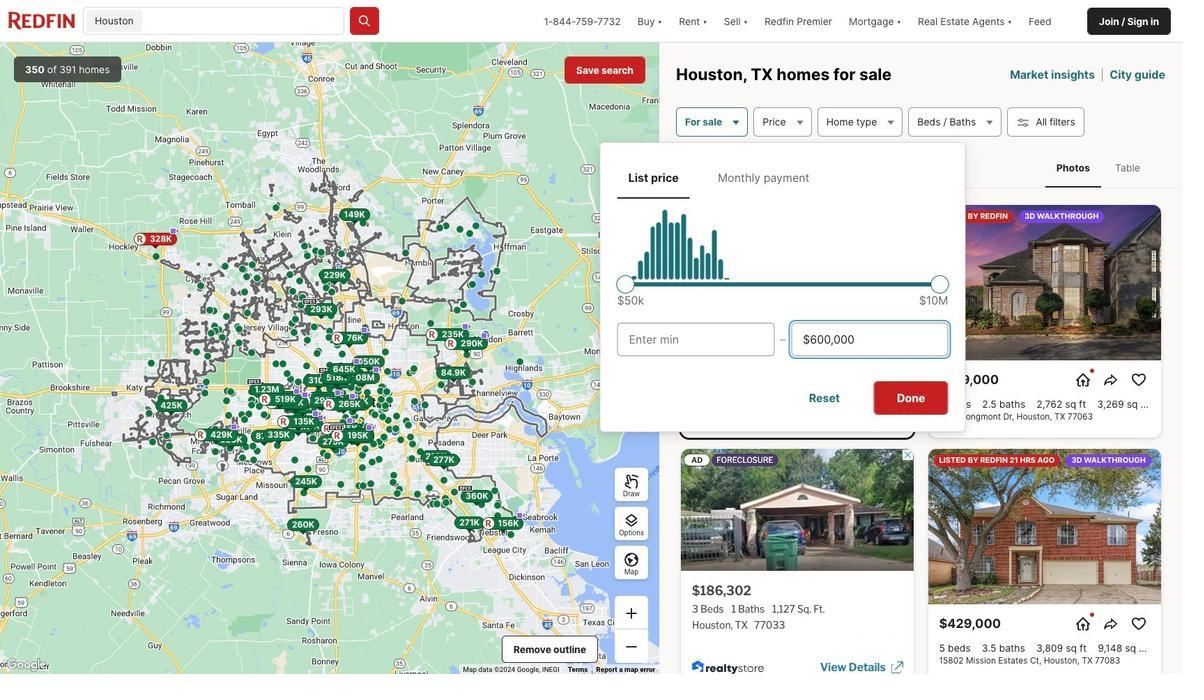 Task type: vqa. For each thing, say whether or not it's contained in the screenshot.
Add home to favorites option
yes



Task type: describe. For each thing, give the bounding box(es) containing it.
Enter max text field
[[803, 331, 937, 348]]

add home to favorites checkbox for 1st share home image from the top
[[1128, 369, 1150, 391]]

map region
[[0, 43, 660, 674]]

schedule a tour image for 1st share home image from the top
[[1075, 372, 1092, 388]]

ad element
[[681, 449, 914, 674]]

add home to favorites image for share home icon
[[883, 372, 900, 388]]

add home to favorites checkbox for share home icon
[[880, 369, 903, 391]]

share home image
[[855, 372, 872, 388]]

1 share home image from the top
[[1103, 372, 1120, 388]]

2 share home image from the top
[[1103, 616, 1120, 632]]

add home to favorites image for 1st share home image from the bottom of the page
[[1131, 616, 1147, 632]]



Task type: locate. For each thing, give the bounding box(es) containing it.
1 horizontal spatial tab list
[[1032, 148, 1166, 188]]

share home image
[[1103, 372, 1120, 388], [1103, 616, 1120, 632]]

Add home to favorites checkbox
[[880, 369, 903, 391], [1128, 369, 1150, 391], [1128, 613, 1150, 635]]

next image
[[892, 274, 908, 291]]

1 vertical spatial schedule a tour image
[[1075, 616, 1092, 632]]

tab
[[618, 160, 690, 196], [707, 160, 821, 196]]

toggle search results table view tab
[[1105, 150, 1152, 185]]

Enter min text field
[[629, 331, 763, 348]]

1 tab from the left
[[618, 160, 690, 196]]

1 schedule a tour image from the top
[[1075, 372, 1092, 388]]

previous image
[[687, 274, 703, 291]]

add home to favorites image for 1st share home image from the top
[[1131, 372, 1147, 388]]

google image
[[3, 656, 50, 674]]

menu
[[600, 142, 966, 432]]

submit search image
[[358, 14, 372, 28]]

0 horizontal spatial tab list
[[618, 160, 949, 199]]

2 schedule a tour image from the top
[[1075, 616, 1092, 632]]

1 horizontal spatial tab
[[707, 160, 821, 196]]

add home to favorites checkbox for 1st share home image from the bottom of the page
[[1128, 613, 1150, 635]]

None search field
[[145, 8, 344, 36]]

1 vertical spatial share home image
[[1103, 616, 1120, 632]]

schedule a tour image for 1st share home image from the bottom of the page
[[1075, 616, 1092, 632]]

0 vertical spatial schedule a tour image
[[1075, 372, 1092, 388]]

2 tab from the left
[[707, 160, 821, 196]]

toggle search results photos view tab
[[1046, 150, 1102, 185]]

0 horizontal spatial tab
[[618, 160, 690, 196]]

advertisement image
[[674, 444, 921, 674]]

schedule a tour image
[[1075, 372, 1092, 388], [1075, 616, 1092, 632]]

0 vertical spatial share home image
[[1103, 372, 1120, 388]]

maximum price slider
[[931, 275, 949, 293]]

minimum price slider
[[617, 275, 635, 293]]

add home to favorites image
[[883, 372, 900, 388], [1131, 372, 1147, 388], [1131, 616, 1147, 632]]

tab list
[[1032, 148, 1166, 188], [618, 160, 949, 199]]



